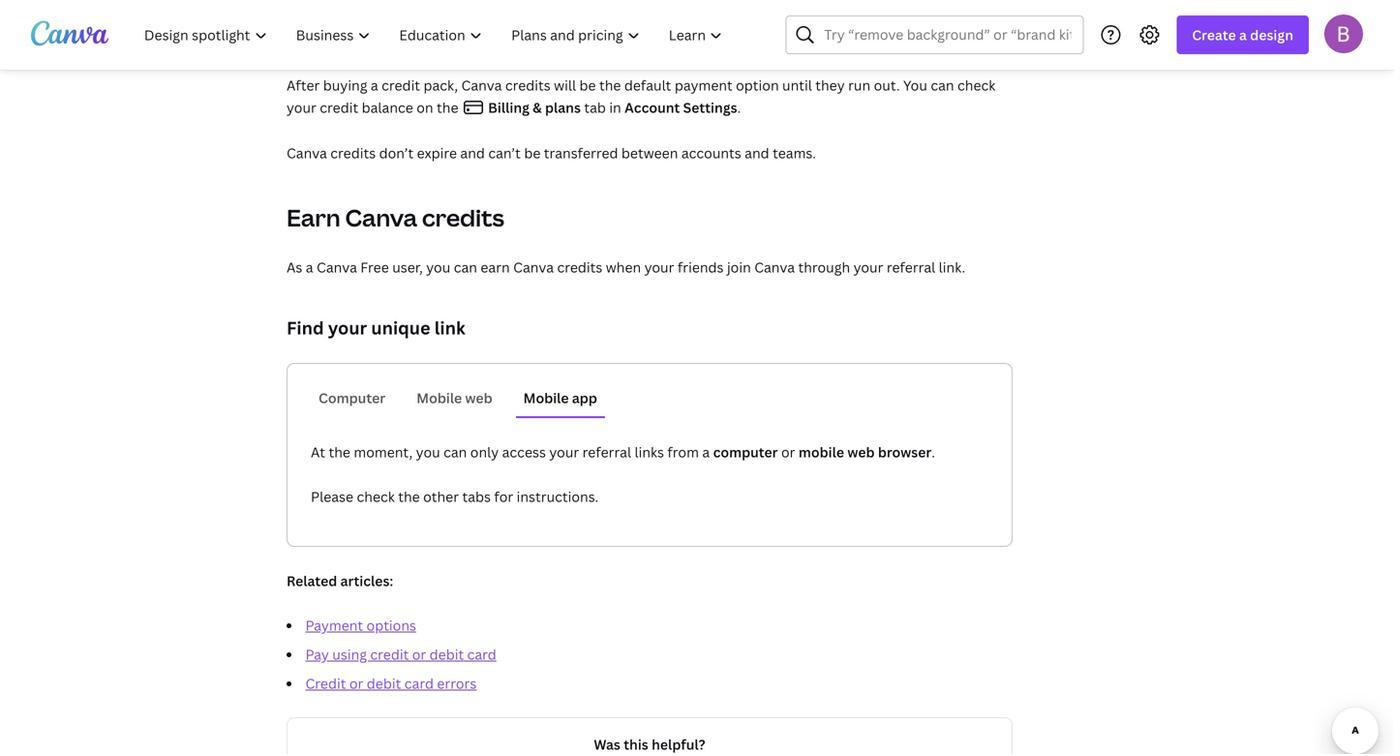 Task type: locate. For each thing, give the bounding box(es) containing it.
credit up balance
[[382, 76, 420, 94]]

a
[[1240, 26, 1248, 44], [371, 76, 378, 94], [306, 258, 313, 277], [703, 443, 710, 462]]

and left teams.
[[745, 144, 770, 162]]

1 vertical spatial check
[[357, 488, 395, 506]]

1 vertical spatial .
[[932, 443, 936, 462]]

through
[[799, 258, 851, 277]]

after buying a credit pack, canva credits will be the default payment option until they run out. you can check your credit balance on the
[[287, 76, 996, 117]]

1 vertical spatial or
[[412, 646, 426, 664]]

0 horizontal spatial and
[[461, 144, 485, 162]]

web
[[465, 389, 493, 407], [848, 443, 875, 462]]

2 mobile from the left
[[524, 389, 569, 407]]

mobile inside button
[[417, 389, 462, 407]]

card up errors
[[468, 646, 497, 664]]

and left can't
[[461, 144, 485, 162]]

create
[[1193, 26, 1237, 44]]

be
[[580, 76, 596, 94], [524, 144, 541, 162]]

or
[[782, 443, 796, 462], [412, 646, 426, 664], [350, 675, 364, 693]]

web right mobile
[[848, 443, 875, 462]]

0 vertical spatial web
[[465, 389, 493, 407]]

0 horizontal spatial mobile
[[417, 389, 462, 407]]

0 horizontal spatial be
[[524, 144, 541, 162]]

billing
[[488, 98, 530, 117]]

a right from
[[703, 443, 710, 462]]

friends
[[678, 258, 724, 277]]

join
[[727, 258, 751, 277]]

1 horizontal spatial card
[[468, 646, 497, 664]]

design
[[1251, 26, 1294, 44]]

pack,
[[424, 76, 458, 94]]

credit down buying
[[320, 98, 359, 117]]

can't
[[489, 144, 521, 162]]

link
[[435, 316, 466, 340]]

free
[[361, 258, 389, 277]]

mobile
[[417, 389, 462, 407], [524, 389, 569, 407]]

canva credits don't expire and can't be transferred between accounts and teams.
[[287, 144, 817, 162]]

0 vertical spatial be
[[580, 76, 596, 94]]

earn
[[481, 258, 510, 277]]

referral left links
[[583, 443, 632, 462]]

settings
[[684, 98, 738, 117]]

canva right earn
[[514, 258, 554, 277]]

can right you
[[931, 76, 955, 94]]

1 horizontal spatial mobile
[[524, 389, 569, 407]]

1 horizontal spatial referral
[[887, 258, 936, 277]]

payment options
[[306, 617, 417, 635]]

your
[[287, 98, 317, 117], [645, 258, 675, 277], [854, 258, 884, 277], [328, 316, 367, 340], [550, 443, 580, 462]]

computer button
[[311, 380, 394, 417]]

web up the only
[[465, 389, 493, 407]]

a right "as"
[[306, 258, 313, 277]]

you right moment,
[[416, 443, 440, 462]]

mobile left the app
[[524, 389, 569, 407]]

1 and from the left
[[461, 144, 485, 162]]

1 horizontal spatial check
[[958, 76, 996, 94]]

canva up free
[[345, 202, 418, 233]]

0 vertical spatial or
[[782, 443, 796, 462]]

please
[[311, 488, 354, 506]]

.
[[738, 98, 741, 117], [932, 443, 936, 462]]

canva left free
[[317, 258, 357, 277]]

1 vertical spatial web
[[848, 443, 875, 462]]

until
[[783, 76, 813, 94]]

you
[[426, 258, 451, 277], [416, 443, 440, 462]]

buying
[[323, 76, 368, 94]]

a inside dropdown button
[[1240, 26, 1248, 44]]

mobile for mobile app
[[524, 389, 569, 407]]

your down after
[[287, 98, 317, 117]]

0 horizontal spatial web
[[465, 389, 493, 407]]

teams.
[[773, 144, 817, 162]]

credit or debit card errors link
[[306, 675, 477, 693]]

0 vertical spatial .
[[738, 98, 741, 117]]

on
[[417, 98, 434, 117]]

the
[[600, 76, 621, 94], [437, 98, 459, 117], [329, 443, 351, 462], [398, 488, 420, 506]]

you right user,
[[426, 258, 451, 277]]

be right can't
[[524, 144, 541, 162]]

or left mobile
[[782, 443, 796, 462]]

canva up earn
[[287, 144, 327, 162]]

mobile down link
[[417, 389, 462, 407]]

check right please
[[357, 488, 395, 506]]

1 horizontal spatial be
[[580, 76, 596, 94]]

debit down pay using credit or debit card
[[367, 675, 401, 693]]

credits up billing & plans
[[505, 76, 551, 94]]

credit up credit or debit card errors link
[[370, 646, 409, 664]]

debit up errors
[[430, 646, 464, 664]]

billing & plans
[[485, 98, 581, 117]]

a up balance
[[371, 76, 378, 94]]

1 horizontal spatial web
[[848, 443, 875, 462]]

2 vertical spatial can
[[444, 443, 467, 462]]

and
[[461, 144, 485, 162], [745, 144, 770, 162]]

0 horizontal spatial or
[[350, 675, 364, 693]]

your right access on the left bottom
[[550, 443, 580, 462]]

0 horizontal spatial check
[[357, 488, 395, 506]]

1 mobile from the left
[[417, 389, 462, 407]]

can left earn
[[454, 258, 478, 277]]

a left the design
[[1240, 26, 1248, 44]]

links
[[635, 443, 665, 462]]

card down pay using credit or debit card "link"
[[405, 675, 434, 693]]

find your unique link
[[287, 316, 466, 340]]

articles:
[[341, 572, 394, 590]]

credits left when
[[557, 258, 603, 277]]

1 horizontal spatial and
[[745, 144, 770, 162]]

they
[[816, 76, 845, 94]]

0 horizontal spatial debit
[[367, 675, 401, 693]]

web inside mobile web button
[[465, 389, 493, 407]]

instructions.
[[517, 488, 599, 506]]

card
[[468, 646, 497, 664], [405, 675, 434, 693]]

for
[[494, 488, 514, 506]]

credits
[[505, 76, 551, 94], [331, 144, 376, 162], [422, 202, 505, 233], [557, 258, 603, 277]]

2 vertical spatial or
[[350, 675, 364, 693]]

can
[[931, 76, 955, 94], [454, 258, 478, 277], [444, 443, 467, 462]]

1 vertical spatial card
[[405, 675, 434, 693]]

credit
[[382, 76, 420, 94], [320, 98, 359, 117], [370, 646, 409, 664]]

can inside after buying a credit pack, canva credits will be the default payment option until they run out. you can check your credit balance on the
[[931, 76, 955, 94]]

don't
[[379, 144, 414, 162]]

be right the will
[[580, 76, 596, 94]]

0 vertical spatial debit
[[430, 646, 464, 664]]

0 vertical spatial you
[[426, 258, 451, 277]]

referral left link. at the top of the page
[[887, 258, 936, 277]]

mobile inside button
[[524, 389, 569, 407]]

check down try "remove background" or "brand kit" search box
[[958, 76, 996, 94]]

referral
[[887, 258, 936, 277], [583, 443, 632, 462]]

mobile for mobile web
[[417, 389, 462, 407]]

0 vertical spatial card
[[468, 646, 497, 664]]

0 vertical spatial can
[[931, 76, 955, 94]]

1 horizontal spatial .
[[932, 443, 936, 462]]

1 horizontal spatial or
[[412, 646, 426, 664]]

2 vertical spatial credit
[[370, 646, 409, 664]]

1 horizontal spatial debit
[[430, 646, 464, 664]]

0 vertical spatial check
[[958, 76, 996, 94]]

canva up billing
[[462, 76, 502, 94]]

please check the other tabs for instructions.
[[311, 488, 599, 506]]

2 and from the left
[[745, 144, 770, 162]]

2 horizontal spatial or
[[782, 443, 796, 462]]

canva right join
[[755, 258, 795, 277]]

create a design button
[[1177, 15, 1310, 54]]

or down using
[[350, 675, 364, 693]]

mobile web button
[[409, 380, 501, 417]]

will
[[554, 76, 576, 94]]

your right find
[[328, 316, 367, 340]]

you
[[904, 76, 928, 94]]

bob builder image
[[1325, 14, 1364, 53]]

or down options
[[412, 646, 426, 664]]

tab in account settings .
[[581, 98, 741, 117]]

check
[[958, 76, 996, 94], [357, 488, 395, 506]]

can left the only
[[444, 443, 467, 462]]

at
[[311, 443, 326, 462]]

0 horizontal spatial referral
[[583, 443, 632, 462]]

when
[[606, 258, 641, 277]]

canva
[[462, 76, 502, 94], [287, 144, 327, 162], [345, 202, 418, 233], [317, 258, 357, 277], [514, 258, 554, 277], [755, 258, 795, 277]]

in
[[610, 98, 622, 117]]



Task type: describe. For each thing, give the bounding box(es) containing it.
Try "remove background" or "brand kit" search field
[[825, 16, 1072, 53]]

credits up earn
[[422, 202, 505, 233]]

mobile
[[799, 443, 845, 462]]

computer
[[714, 443, 778, 462]]

related
[[287, 572, 337, 590]]

0 horizontal spatial .
[[738, 98, 741, 117]]

the right at
[[329, 443, 351, 462]]

user,
[[393, 258, 423, 277]]

canva inside after buying a credit pack, canva credits will be the default payment option until they run out. you can check your credit balance on the
[[462, 76, 502, 94]]

only
[[471, 443, 499, 462]]

credit or debit card errors
[[306, 675, 477, 693]]

check inside after buying a credit pack, canva credits will be the default payment option until they run out. you can check your credit balance on the
[[958, 76, 996, 94]]

run
[[849, 76, 871, 94]]

moment,
[[354, 443, 413, 462]]

&
[[533, 98, 542, 117]]

your inside after buying a credit pack, canva credits will be the default payment option until they run out. you can check your credit balance on the
[[287, 98, 317, 117]]

top level navigation element
[[132, 15, 740, 54]]

1 vertical spatial be
[[524, 144, 541, 162]]

helpful?
[[652, 736, 706, 754]]

payment options link
[[306, 617, 417, 635]]

app
[[572, 389, 598, 407]]

tab
[[584, 98, 606, 117]]

credits left don't
[[331, 144, 376, 162]]

be inside after buying a credit pack, canva credits will be the default payment option until they run out. you can check your credit balance on the
[[580, 76, 596, 94]]

expire
[[417, 144, 457, 162]]

credit
[[306, 675, 346, 693]]

payment
[[306, 617, 363, 635]]

0 vertical spatial credit
[[382, 76, 420, 94]]

link.
[[939, 258, 966, 277]]

browser
[[878, 443, 932, 462]]

access
[[502, 443, 546, 462]]

mobile app
[[524, 389, 598, 407]]

errors
[[437, 675, 477, 693]]

credits inside after buying a credit pack, canva credits will be the default payment option until they run out. you can check your credit balance on the
[[505, 76, 551, 94]]

create a design
[[1193, 26, 1294, 44]]

mobile web
[[417, 389, 493, 407]]

earn
[[287, 202, 341, 233]]

pay using credit or debit card link
[[306, 646, 497, 664]]

mobile app button
[[516, 380, 605, 417]]

was this helpful?
[[594, 736, 706, 754]]

account
[[625, 98, 680, 117]]

the up in
[[600, 76, 621, 94]]

1 vertical spatial can
[[454, 258, 478, 277]]

option
[[736, 76, 779, 94]]

find
[[287, 316, 324, 340]]

from
[[668, 443, 699, 462]]

this
[[624, 736, 649, 754]]

earn canva credits
[[287, 202, 505, 233]]

as
[[287, 258, 303, 277]]

plans
[[545, 98, 581, 117]]

was
[[594, 736, 621, 754]]

0 horizontal spatial card
[[405, 675, 434, 693]]

using
[[333, 646, 367, 664]]

the left the other
[[398, 488, 420, 506]]

1 vertical spatial debit
[[367, 675, 401, 693]]

0 vertical spatial referral
[[887, 258, 936, 277]]

payment
[[675, 76, 733, 94]]

unique
[[371, 316, 431, 340]]

your right through on the right of the page
[[854, 258, 884, 277]]

transferred
[[544, 144, 619, 162]]

pay using credit or debit card
[[306, 646, 497, 664]]

after
[[287, 76, 320, 94]]

other
[[423, 488, 459, 506]]

at the moment, you can only access your referral links from a computer or mobile web browser .
[[311, 443, 936, 462]]

pay
[[306, 646, 329, 664]]

out.
[[874, 76, 901, 94]]

options
[[367, 617, 417, 635]]

default
[[625, 76, 672, 94]]

1 vertical spatial referral
[[583, 443, 632, 462]]

between
[[622, 144, 678, 162]]

as a canva free user, you can earn canva credits when your friends join canva through your referral link.
[[287, 258, 966, 277]]

balance
[[362, 98, 413, 117]]

accounts
[[682, 144, 742, 162]]

tabs
[[463, 488, 491, 506]]

your right when
[[645, 258, 675, 277]]

1 vertical spatial credit
[[320, 98, 359, 117]]

the right on
[[437, 98, 459, 117]]

computer
[[319, 389, 386, 407]]

related articles:
[[287, 572, 394, 590]]

1 vertical spatial you
[[416, 443, 440, 462]]

a inside after buying a credit pack, canva credits will be the default payment option until they run out. you can check your credit balance on the
[[371, 76, 378, 94]]



Task type: vqa. For each thing, say whether or not it's contained in the screenshot.
. to the right
yes



